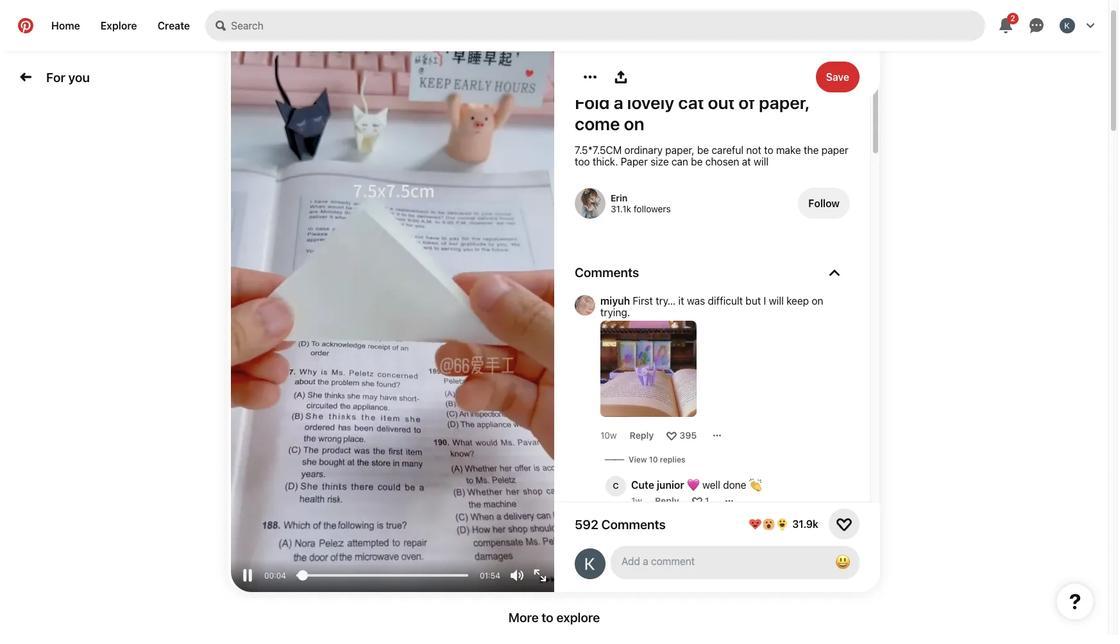 Task type: locate. For each thing, give the bounding box(es) containing it.
0 vertical spatial to
[[764, 144, 774, 156]]

1 button
[[705, 495, 709, 506]]

fold
[[575, 92, 610, 113]]

replies
[[660, 455, 686, 465]]

31.1k
[[611, 203, 631, 214]]

react image
[[667, 430, 677, 441]]

on inside fold a lovely cat out of paper, come on
[[624, 113, 645, 134]]

home
[[51, 20, 80, 31]]

not
[[747, 144, 762, 156]]

to right not
[[764, 144, 774, 156]]

on right keep
[[812, 295, 824, 307]]

miyuh
[[601, 295, 630, 307]]

0 horizontal spatial paper,
[[666, 144, 695, 156]]

reply button down junior
[[655, 495, 679, 506]]

explore
[[101, 20, 137, 31]]

0 horizontal spatial reply
[[630, 430, 654, 441]]

comments
[[575, 265, 639, 280], [602, 517, 666, 532]]

395 button
[[680, 430, 697, 441]]

😃
[[836, 553, 851, 571]]

a
[[614, 92, 624, 113]]

for you
[[46, 70, 90, 84]]

to
[[764, 144, 774, 156], [542, 610, 554, 625]]

paper,
[[759, 92, 809, 113], [666, 144, 695, 156]]

thick.
[[593, 156, 618, 167]]

followers
[[634, 203, 671, 214]]

00:04
[[264, 571, 286, 580]]

reply up ⎯⎯ view 10 replies
[[630, 430, 654, 441]]

0 vertical spatial reply button
[[630, 430, 654, 441]]

junior
[[657, 479, 684, 491]]

01:54
[[480, 571, 500, 580]]

😃 button
[[611, 546, 860, 579], [830, 550, 856, 576]]

erin
[[611, 193, 628, 203]]

1 vertical spatial reply
[[655, 495, 679, 506]]

reply button
[[630, 430, 654, 441], [655, 495, 679, 506]]

on
[[624, 113, 645, 134], [812, 295, 824, 307]]

1 vertical spatial reply button
[[655, 495, 679, 506]]

paper, right ordinary
[[666, 144, 695, 156]]

0 vertical spatial will
[[754, 156, 769, 167]]

reply button up ⎯⎯ view 10 replies
[[630, 430, 654, 441]]

1 horizontal spatial paper,
[[759, 92, 809, 113]]

⎯⎯ view 10 replies
[[606, 454, 686, 465]]

1 vertical spatial to
[[542, 610, 554, 625]]

create
[[158, 20, 190, 31]]

0 vertical spatial reply
[[630, 430, 654, 441]]

paper, right of at the top of the page
[[759, 92, 809, 113]]

expand icon image
[[830, 267, 840, 278]]

save
[[826, 71, 850, 83]]

to right more
[[542, 610, 554, 625]]

paper
[[621, 156, 648, 167]]

come
[[575, 113, 620, 134]]

reply down junior
[[655, 495, 679, 506]]

Search text field
[[231, 10, 986, 41]]

0 vertical spatial paper,
[[759, 92, 809, 113]]

1 horizontal spatial on
[[812, 295, 824, 307]]

explore link
[[90, 10, 147, 41]]

save button
[[816, 62, 860, 92], [816, 62, 860, 92]]

cute junior 🩷 link
[[631, 476, 700, 493]]

Add a comment field
[[622, 556, 820, 567]]

comments down 1w
[[602, 517, 666, 532]]

will right at
[[754, 156, 769, 167]]

miyuh image
[[575, 295, 596, 316]]

will
[[754, 156, 769, 167], [769, 295, 784, 307]]

1 vertical spatial will
[[769, 295, 784, 307]]

reaction image
[[837, 517, 852, 532]]

1 horizontal spatial reply button
[[655, 495, 679, 506]]

be
[[697, 144, 709, 156], [691, 156, 703, 167]]

mute image
[[511, 569, 523, 582]]

keep
[[787, 295, 809, 307]]

will inside the 7.5*7.5cm ordinary paper, be careful not to make the paper too thick. paper size can be chosen at will
[[754, 156, 769, 167]]

7.5*7.5cm
[[575, 144, 622, 156]]

comments up miyuh link
[[575, 265, 639, 280]]

592
[[575, 517, 599, 532]]

be right 'can'
[[691, 156, 703, 167]]

erin link
[[611, 193, 628, 203]]

make
[[776, 144, 801, 156]]

10w
[[601, 430, 617, 441]]

erin avatar link image
[[575, 188, 606, 219]]

1 vertical spatial paper,
[[666, 144, 695, 156]]

but
[[746, 295, 761, 307]]

create link
[[147, 10, 200, 41]]

reply
[[630, 430, 654, 441], [655, 495, 679, 506]]

cute
[[631, 479, 654, 491]]

will inside first try… it was difficult but i will keep on trying.
[[769, 295, 784, 307]]

maximize image
[[534, 569, 547, 582]]

more to explore
[[509, 610, 600, 625]]

paper, inside the 7.5*7.5cm ordinary paper, be careful not to make the paper too thick. paper size can be chosen at will
[[666, 144, 695, 156]]

⎯⎯
[[606, 454, 624, 465]]

0 horizontal spatial on
[[624, 113, 645, 134]]

0 horizontal spatial reply button
[[630, 430, 654, 441]]

search icon image
[[216, 21, 226, 31]]

1 horizontal spatial reply
[[655, 495, 679, 506]]

reply for 10w
[[630, 430, 654, 441]]

0 vertical spatial on
[[624, 113, 645, 134]]

1 horizontal spatial to
[[764, 144, 774, 156]]

fold a lovely cat out of paper, come on
[[575, 92, 809, 134]]

kendallparks02 image
[[575, 549, 606, 579]]

will right i
[[769, 295, 784, 307]]

1 vertical spatial on
[[812, 295, 824, 307]]

on right a
[[624, 113, 645, 134]]

video progress progress bar
[[296, 571, 468, 581]]



Task type: describe. For each thing, give the bounding box(es) containing it.
out
[[708, 92, 735, 113]]

react image
[[692, 496, 702, 506]]

🩷
[[687, 479, 700, 491]]

it
[[679, 295, 684, 307]]

was
[[687, 295, 705, 307]]

0 vertical spatial comments
[[575, 265, 639, 280]]

395
[[680, 430, 697, 441]]

7.5*7.5cm ordinary paper, be careful not to make the paper too thick. paper size can be chosen at will
[[575, 144, 849, 167]]

well
[[703, 479, 721, 491]]

to inside the 7.5*7.5cm ordinary paper, be careful not to make the paper too thick. paper size can be chosen at will
[[764, 144, 774, 156]]

comments button
[[575, 265, 850, 280]]

reply button for 10w
[[630, 430, 654, 441]]

cute junior 🩷 well done 👏
[[631, 479, 762, 491]]

explore
[[557, 610, 600, 625]]

can
[[672, 156, 689, 167]]

aokikum image
[[575, 527, 596, 547]]

paper
[[822, 144, 849, 156]]

done
[[723, 479, 747, 491]]

more
[[509, 610, 539, 625]]

of
[[739, 92, 755, 113]]

at
[[742, 156, 751, 167]]

aokikum link
[[575, 527, 596, 547]]

cat
[[678, 92, 704, 113]]

view
[[629, 455, 647, 465]]

kendall parks image
[[1060, 18, 1076, 33]]

first try… it was difficult but i will keep on trying.
[[601, 295, 826, 318]]

ordinary
[[625, 144, 663, 156]]

1 vertical spatial comments
[[602, 517, 666, 532]]

fold a lovely cat out of paper, come on link
[[575, 92, 850, 134]]

trying.
[[601, 307, 630, 318]]

0
[[226, 13, 231, 22]]

first
[[633, 295, 653, 307]]

chosen
[[706, 156, 740, 167]]

paper, inside fold a lovely cat out of paper, come on
[[759, 92, 809, 113]]

for you button
[[41, 64, 95, 90]]

home link
[[41, 10, 90, 41]]

i
[[764, 295, 767, 307]]

2
[[1011, 13, 1016, 23]]

try…
[[656, 295, 676, 307]]

difficult
[[708, 295, 743, 307]]

reply for 1w
[[655, 495, 679, 506]]

be left careful
[[697, 144, 709, 156]]

reply button for 1w
[[655, 495, 679, 506]]

0 horizontal spatial to
[[542, 610, 554, 625]]

1
[[705, 495, 709, 506]]

follow button
[[798, 188, 850, 219]]

miyuh link
[[601, 295, 630, 307]]

you
[[68, 70, 90, 84]]

592 comments
[[575, 517, 666, 532]]

1w
[[631, 495, 642, 506]]

careful
[[712, 144, 744, 156]]

31.9k
[[793, 519, 819, 530]]

follow
[[809, 198, 840, 209]]

pause image
[[241, 569, 254, 582]]

10
[[649, 455, 658, 465]]

2 button
[[991, 10, 1022, 41]]

https://i.pinimg.com/150x150/aa/54/80/aa548081eb87eca911ceb5597b527c53.jpg image
[[601, 321, 697, 417]]

👏
[[749, 479, 762, 491]]

on inside first try… it was difficult but i will keep on trying.
[[812, 295, 824, 307]]

too
[[575, 156, 590, 167]]

cute junior 🩷 image
[[606, 476, 626, 497]]

erin 31.1k followers
[[611, 193, 671, 214]]

the
[[804, 144, 819, 156]]

lovely
[[627, 92, 675, 113]]

for
[[46, 70, 65, 84]]

size
[[651, 156, 669, 167]]



Task type: vqa. For each thing, say whether or not it's contained in the screenshot.
summer bucket list link
no



